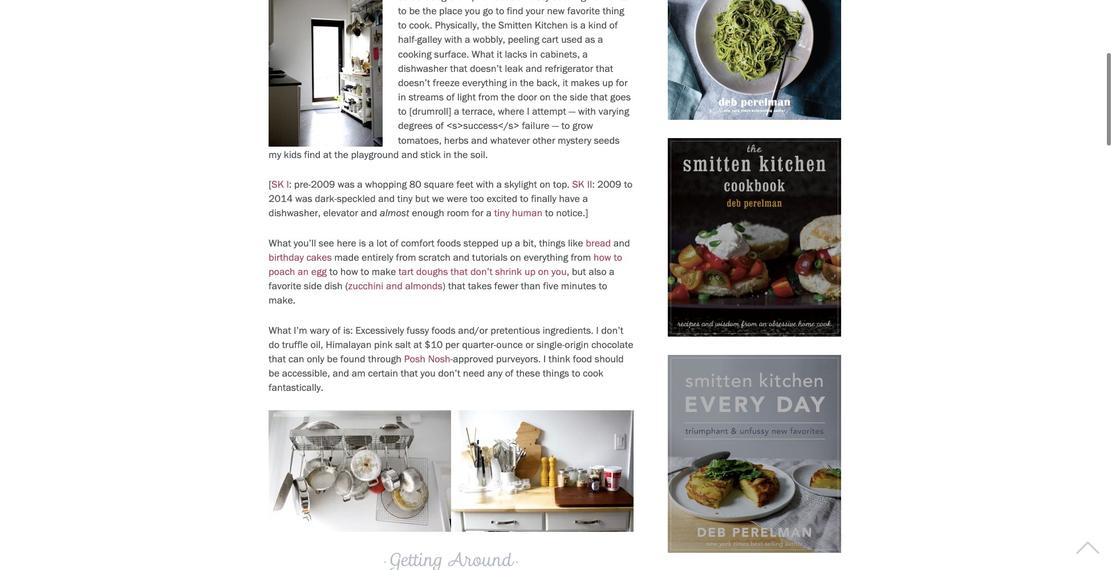 Task type: describe. For each thing, give the bounding box(es) containing it.
and/or
[[458, 324, 488, 336]]

top.
[[553, 178, 570, 191]]

what for what i'm wary of is: excessively fussy foods and/or pretentious ingredients. i don't do truffle oil, himalayan pink salt at $10 per quarter-ounce or single-origin chocolate that can only be found through
[[269, 324, 291, 336]]

doughs
[[417, 265, 448, 278]]

have
[[559, 192, 580, 205]]

ounce
[[497, 338, 523, 351]]

oil,
[[311, 338, 323, 351]]

tiny human link
[[495, 207, 543, 219]]

how to poach an egg
[[269, 251, 623, 278]]

entirely
[[362, 251, 394, 264]]

up inside what you'll see here is a lot of comfort foods stepped up a bit, things like bread and birthday cakes made entirely from scratch and tutorials on everything from
[[502, 237, 513, 249]]

, but also a favorite side dish (
[[269, 265, 615, 292]]

truffle
[[282, 338, 308, 351]]

can
[[289, 353, 304, 365]]

: 2009 to 2014 was dark-speckled and tiny but we were too excited to finally have a dishwasher, elevator and
[[269, 178, 633, 219]]

cook
[[583, 367, 604, 380]]

tart
[[399, 265, 414, 278]]

birthday
[[269, 251, 304, 264]]

) that takes fewer than five minutes to make.
[[269, 280, 608, 307]]

and down speckled
[[361, 207, 378, 219]]

cakes
[[307, 251, 332, 264]]

what i'm wary of is: excessively fussy foods and/or pretentious ingredients. i don't do truffle oil, himalayan pink salt at $10 per quarter-ounce or single-origin chocolate that can only be found through
[[269, 324, 634, 365]]

a inside the : 2009 to 2014 was dark-speckled and tiny but we were too excited to finally have a dishwasher, elevator and
[[583, 192, 588, 205]]

himalayan
[[326, 338, 372, 351]]

poach
[[269, 265, 295, 278]]

accessible,
[[282, 367, 330, 380]]

lot
[[377, 237, 388, 249]]

things inside -approved purveyors. i think food should be accessible, and am certain that you don't need any of these things to cook fantastically.
[[543, 367, 570, 380]]

side
[[304, 280, 322, 292]]

0 vertical spatial on
[[540, 178, 551, 191]]

takes
[[468, 280, 492, 292]]

that inside what i'm wary of is: excessively fussy foods and/or pretentious ingredients. i don't do truffle oil, himalayan pink salt at $10 per quarter-ounce or single-origin chocolate that can only be found through
[[269, 353, 286, 365]]

you'll
[[294, 237, 316, 249]]

but inside ", but also a favorite side dish ("
[[572, 265, 586, 278]]

only
[[307, 353, 325, 365]]

five
[[544, 280, 559, 292]]

or
[[526, 338, 535, 351]]

skylight
[[505, 178, 537, 191]]

speckled
[[337, 192, 376, 205]]

pink
[[374, 338, 393, 351]]

stepped
[[464, 237, 499, 249]]

almost enough room for a tiny human to notice.]
[[380, 207, 589, 219]]

egg
[[312, 265, 327, 278]]

see
[[319, 237, 334, 249]]

too
[[470, 192, 484, 205]]

of inside what you'll see here is a lot of comfort foods stepped up a bit, things like bread and birthday cakes made entirely from scratch and tutorials on everything from
[[390, 237, 399, 249]]

that inside ) that takes fewer than five minutes to make.
[[448, 280, 466, 292]]

excited
[[487, 192, 518, 205]]

how inside how to poach an egg
[[594, 251, 612, 264]]

bread
[[586, 237, 611, 249]]

enough
[[412, 207, 445, 219]]

the smitten kitchen cookbooks image
[[668, 0, 842, 120]]

a inside ", but also a favorite side dish ("
[[610, 265, 615, 278]]

approved
[[453, 353, 494, 365]]

finally
[[531, 192, 557, 205]]

ii
[[588, 178, 593, 191]]

elevator
[[323, 207, 358, 219]]

dish
[[325, 280, 343, 292]]

quarter-
[[462, 338, 497, 351]]

posh nosh link
[[404, 353, 451, 365]]

you inside -approved purveyors. i think food should be accessible, and am certain that you don't need any of these things to cook fantastically.
[[421, 367, 436, 380]]

how to poach an egg link
[[269, 251, 623, 278]]

and down whopping
[[378, 192, 395, 205]]

a right 'with'
[[497, 178, 502, 191]]

dishwasher,
[[269, 207, 321, 219]]

-
[[451, 353, 453, 365]]

zucchini and almonds link
[[348, 280, 443, 292]]

i'm
[[294, 324, 307, 336]]

to inside -approved purveyors. i think food should be accessible, and am certain that you don't need any of these things to cook fantastically.
[[572, 367, 581, 380]]

think
[[549, 353, 571, 365]]

need
[[463, 367, 485, 380]]

posh nosh
[[404, 353, 451, 365]]

(
[[345, 280, 348, 292]]

here
[[337, 237, 357, 249]]

don't inside what i'm wary of is: excessively fussy foods and/or pretentious ingredients. i don't do truffle oil, himalayan pink salt at $10 per quarter-ounce or single-origin chocolate that can only be found through
[[602, 324, 624, 336]]

fussy
[[407, 324, 429, 336]]

)
[[443, 280, 446, 292]]

i inside what i'm wary of is: excessively fussy foods and/or pretentious ingredients. i don't do truffle oil, himalayan pink salt at $10 per quarter-ounce or single-origin chocolate that can only be found through
[[597, 324, 599, 336]]

to inside ) that takes fewer than five minutes to make.
[[599, 280, 608, 292]]

through
[[368, 353, 402, 365]]

sk ii link
[[573, 178, 593, 191]]

foods inside what i'm wary of is: excessively fussy foods and/or pretentious ingredients. i don't do truffle oil, himalayan pink salt at $10 per quarter-ounce or single-origin chocolate that can only be found through
[[432, 324, 456, 336]]

-approved purveyors. i think food should be accessible, and am certain that you don't need any of these things to cook fantastically.
[[269, 353, 624, 394]]

sk counter cart image
[[451, 411, 634, 532]]

be inside what i'm wary of is: excessively fussy foods and/or pretentious ingredients. i don't do truffle oil, himalayan pink salt at $10 per quarter-ounce or single-origin chocolate that can only be found through
[[327, 353, 338, 365]]

pre-
[[294, 178, 311, 191]]

origin
[[565, 338, 589, 351]]

shrink
[[496, 265, 522, 278]]

don't inside -approved purveyors. i think food should be accessible, and am certain that you don't need any of these things to cook fantastically.
[[439, 367, 461, 380]]

1 horizontal spatial don't
[[471, 265, 493, 278]]

to inside how to poach an egg
[[614, 251, 623, 264]]

the smitten kitchen image
[[269, 0, 383, 146]]

excessively
[[356, 324, 404, 336]]

2009 inside the : 2009 to 2014 was dark-speckled and tiny but we were too excited to finally have a dishwasher, elevator and
[[598, 178, 622, 191]]

minutes
[[561, 280, 597, 292]]

zucchini
[[348, 280, 384, 292]]

scratch
[[419, 251, 451, 264]]

wary
[[310, 324, 330, 336]]

feet
[[457, 178, 474, 191]]

a right is
[[369, 237, 374, 249]]

0 vertical spatial you
[[552, 265, 567, 278]]

birthday cakes link
[[269, 251, 332, 264]]

everything
[[524, 251, 569, 264]]

these
[[516, 367, 541, 380]]

what for what you'll see here is a lot of comfort foods stepped up a bit, things like bread and birthday cakes made entirely from scratch and tutorials on everything from
[[269, 237, 291, 249]]



Task type: vqa. For each thing, say whether or not it's contained in the screenshot.
second SK from the left
yes



Task type: locate. For each thing, give the bounding box(es) containing it.
,
[[567, 265, 570, 278]]

0 horizontal spatial i
[[287, 178, 289, 191]]

1 horizontal spatial how
[[594, 251, 612, 264]]

of inside what i'm wary of is: excessively fussy foods and/or pretentious ingredients. i don't do truffle oil, himalayan pink salt at $10 per quarter-ounce or single-origin chocolate that can only be found through
[[332, 324, 341, 336]]

but up the "enough"
[[415, 192, 430, 205]]

be inside -approved purveyors. i think food should be accessible, and am certain that you don't need any of these things to cook fantastically.
[[269, 367, 280, 380]]

$10
[[425, 338, 443, 351]]

is:
[[343, 324, 353, 336]]

1 vertical spatial tiny
[[495, 207, 510, 219]]

how
[[594, 251, 612, 264], [341, 265, 358, 278]]

don't up 'takes'
[[471, 265, 493, 278]]

foods inside what you'll see here is a lot of comfort foods stepped up a bit, things like bread and birthday cakes made entirely from scratch and tutorials on everything from
[[437, 237, 461, 249]]

0 horizontal spatial how
[[341, 265, 358, 278]]

what inside what you'll see here is a lot of comfort foods stepped up a bit, things like bread and birthday cakes made entirely from scratch and tutorials on everything from
[[269, 237, 291, 249]]

chocolate
[[592, 338, 634, 351]]

0 horizontal spatial of
[[332, 324, 341, 336]]

2 vertical spatial on
[[538, 265, 549, 278]]

2009 up dark-
[[311, 178, 335, 191]]

tiny inside the : 2009 to 2014 was dark-speckled and tiny but we were too excited to finally have a dishwasher, elevator and
[[398, 192, 413, 205]]

2 sk from the left
[[573, 178, 585, 191]]

foods up scratch
[[437, 237, 461, 249]]

bit,
[[523, 237, 537, 249]]

for
[[472, 207, 484, 219]]

1 vertical spatial of
[[332, 324, 341, 336]]

ingredients.
[[543, 324, 594, 336]]

on inside what you'll see here is a lot of comfort foods stepped up a bit, things like bread and birthday cakes made entirely from scratch and tutorials on everything from
[[511, 251, 521, 264]]

1 horizontal spatial :
[[593, 178, 595, 191]]

a right also
[[610, 265, 615, 278]]

a down sk ii link
[[583, 192, 588, 205]]

per
[[446, 338, 460, 351]]

tiny down the excited
[[495, 207, 510, 219]]

1 horizontal spatial you
[[552, 265, 567, 278]]

of left is:
[[332, 324, 341, 336]]

a right for
[[486, 207, 492, 219]]

things
[[539, 237, 566, 249], [543, 367, 570, 380]]

zucchini and almonds
[[348, 280, 443, 292]]

0 vertical spatial how
[[594, 251, 612, 264]]

up up tutorials
[[502, 237, 513, 249]]

to how to make tart doughs that don't shrink up on you
[[327, 265, 567, 278]]

1 horizontal spatial up
[[525, 265, 536, 278]]

1 horizontal spatial 2009
[[598, 178, 622, 191]]

of inside -approved purveyors. i think food should be accessible, and am certain that you don't need any of these things to cook fantastically.
[[505, 367, 514, 380]]

food
[[573, 353, 593, 365]]

:
[[289, 178, 292, 191], [593, 178, 595, 191]]

comfort
[[401, 237, 435, 249]]

was inside the : 2009 to 2014 was dark-speckled and tiny but we were too excited to finally have a dishwasher, elevator and
[[295, 192, 312, 205]]

1 vertical spatial things
[[543, 367, 570, 380]]

0 horizontal spatial up
[[502, 237, 513, 249]]

2 horizontal spatial of
[[505, 367, 514, 380]]

but
[[415, 192, 430, 205], [572, 265, 586, 278]]

0 horizontal spatial :
[[289, 178, 292, 191]]

: inside the : 2009 to 2014 was dark-speckled and tiny but we were too excited to finally have a dishwasher, elevator and
[[593, 178, 595, 191]]

on up finally
[[540, 178, 551, 191]]

1 vertical spatial you
[[421, 367, 436, 380]]

with
[[476, 178, 494, 191]]

0 vertical spatial foods
[[437, 237, 461, 249]]

things inside what you'll see here is a lot of comfort foods stepped up a bit, things like bread and birthday cakes made entirely from scratch and tutorials on everything from
[[539, 237, 566, 249]]

found
[[341, 353, 366, 365]]

that inside -approved purveyors. i think food should be accessible, and am certain that you don't need any of these things to cook fantastically.
[[401, 367, 418, 380]]

1 vertical spatial foods
[[432, 324, 456, 336]]

like
[[568, 237, 584, 249]]

0 horizontal spatial you
[[421, 367, 436, 380]]

bread link
[[586, 237, 611, 249]]

room
[[447, 207, 470, 219]]

from down like
[[571, 251, 591, 264]]

and down make
[[386, 280, 403, 292]]

0 vertical spatial what
[[269, 237, 291, 249]]

any
[[488, 367, 503, 380]]

i left the think
[[544, 353, 546, 365]]

don't
[[471, 265, 493, 278], [602, 324, 624, 336], [439, 367, 461, 380]]

2009 right ii on the right top
[[598, 178, 622, 191]]

0 horizontal spatial tiny
[[398, 192, 413, 205]]

nosh
[[428, 353, 451, 365]]

0 horizontal spatial sk
[[272, 178, 284, 191]]

1 vertical spatial what
[[269, 324, 291, 336]]

2 what from the top
[[269, 324, 291, 336]]

foods
[[437, 237, 461, 249], [432, 324, 456, 336]]

was up speckled
[[338, 178, 355, 191]]

from up tart
[[396, 251, 416, 264]]

1 from from the left
[[396, 251, 416, 264]]

and right bread "link"
[[614, 237, 631, 249]]

2014
[[269, 192, 293, 205]]

0 horizontal spatial be
[[269, 367, 280, 380]]

certain
[[368, 367, 398, 380]]

2 vertical spatial don't
[[439, 367, 461, 380]]

0 vertical spatial of
[[390, 237, 399, 249]]

how down made
[[341, 265, 358, 278]]

1 horizontal spatial was
[[338, 178, 355, 191]]

[
[[269, 178, 272, 191]]

you down posh nosh link
[[421, 367, 436, 380]]

what up do on the left bottom of page
[[269, 324, 291, 336]]

things up everything
[[539, 237, 566, 249]]

you up five
[[552, 265, 567, 278]]

was down pre- in the top of the page
[[295, 192, 312, 205]]

2 from from the left
[[571, 251, 591, 264]]

an
[[298, 265, 309, 278]]

to
[[624, 178, 633, 191], [520, 192, 529, 205], [545, 207, 554, 219], [614, 251, 623, 264], [330, 265, 338, 278], [361, 265, 369, 278], [599, 280, 608, 292], [572, 367, 581, 380]]

1 vertical spatial be
[[269, 367, 280, 380]]

things down the think
[[543, 367, 570, 380]]

1 vertical spatial but
[[572, 265, 586, 278]]

of right lot
[[390, 237, 399, 249]]

on up shrink
[[511, 251, 521, 264]]

also
[[589, 265, 607, 278]]

0 vertical spatial tiny
[[398, 192, 413, 205]]

1 sk from the left
[[272, 178, 284, 191]]

0 vertical spatial was
[[338, 178, 355, 191]]

sk i link
[[272, 178, 289, 191]]

0 horizontal spatial 2009
[[311, 178, 335, 191]]

how down bread "link"
[[594, 251, 612, 264]]

2 horizontal spatial don't
[[602, 324, 624, 336]]

of
[[390, 237, 399, 249], [332, 324, 341, 336], [505, 367, 514, 380]]

2 2009 from the left
[[598, 178, 622, 191]]

do
[[269, 338, 280, 351]]

almonds
[[405, 280, 443, 292]]

whopping
[[365, 178, 407, 191]]

: right top.
[[593, 178, 595, 191]]

2 vertical spatial i
[[544, 353, 546, 365]]

what you'll see here is a lot of comfort foods stepped up a bit, things like bread and birthday cakes made entirely from scratch and tutorials on everything from
[[269, 237, 631, 264]]

should
[[595, 353, 624, 365]]

0 vertical spatial don't
[[471, 265, 493, 278]]

almost
[[380, 207, 410, 219]]

of right any
[[505, 367, 514, 380]]

[ sk i : pre-2009 was a whopping 80 square feet with a skylight on top. sk ii
[[269, 178, 593, 191]]

single-
[[537, 338, 565, 351]]

tiny up almost
[[398, 192, 413, 205]]

0 vertical spatial be
[[327, 353, 338, 365]]

80
[[410, 178, 422, 191]]

1 horizontal spatial tiny
[[495, 207, 510, 219]]

human
[[512, 207, 543, 219]]

1 vertical spatial on
[[511, 251, 521, 264]]

dark-
[[315, 192, 337, 205]]

0 horizontal spatial don't
[[439, 367, 461, 380]]

1 what from the top
[[269, 237, 291, 249]]

1 2009 from the left
[[311, 178, 335, 191]]

i up chocolate
[[597, 324, 599, 336]]

tart doughs that don't shrink up on you link
[[399, 265, 567, 278]]

2 vertical spatial of
[[505, 367, 514, 380]]

don't down -
[[439, 367, 461, 380]]

don't up chocolate
[[602, 324, 624, 336]]

1 horizontal spatial but
[[572, 265, 586, 278]]

0 vertical spatial but
[[415, 192, 430, 205]]

1 vertical spatial was
[[295, 192, 312, 205]]

on down everything
[[538, 265, 549, 278]]

None search field
[[54, 27, 1026, 62]]

than
[[521, 280, 541, 292]]

foods up the per
[[432, 324, 456, 336]]

2 horizontal spatial i
[[597, 324, 599, 336]]

but right ,
[[572, 265, 586, 278]]

what up birthday
[[269, 237, 291, 249]]

sk left ii on the right top
[[573, 178, 585, 191]]

notice.]
[[557, 207, 589, 219]]

up
[[502, 237, 513, 249], [525, 265, 536, 278]]

a left bit,
[[515, 237, 521, 249]]

1 vertical spatial up
[[525, 265, 536, 278]]

1 horizontal spatial from
[[571, 251, 591, 264]]

0 vertical spatial i
[[287, 178, 289, 191]]

but inside the : 2009 to 2014 was dark-speckled and tiny but we were too excited to finally have a dishwasher, elevator and
[[415, 192, 430, 205]]

make.
[[269, 294, 296, 307]]

1 vertical spatial i
[[597, 324, 599, 336]]

and up to how to make tart doughs that don't shrink up on you
[[453, 251, 470, 264]]

a up speckled
[[357, 178, 363, 191]]

be up fantastically.
[[269, 367, 280, 380]]

be right only
[[327, 353, 338, 365]]

0 vertical spatial up
[[502, 237, 513, 249]]

0 vertical spatial things
[[539, 237, 566, 249]]

0 horizontal spatial from
[[396, 251, 416, 264]]

1 horizontal spatial be
[[327, 353, 338, 365]]

what
[[269, 237, 291, 249], [269, 324, 291, 336]]

and inside -approved purveyors. i think food should be accessible, and am certain that you don't need any of these things to cook fantastically.
[[333, 367, 349, 380]]

0 horizontal spatial was
[[295, 192, 312, 205]]

i inside -approved purveyors. i think food should be accessible, and am certain that you don't need any of these things to cook fantastically.
[[544, 353, 546, 365]]

2 : from the left
[[593, 178, 595, 191]]

sk up 2014
[[272, 178, 284, 191]]

sk pot rack image
[[269, 411, 451, 532]]

was
[[338, 178, 355, 191], [295, 192, 312, 205]]

purveyors.
[[497, 353, 541, 365]]

1 vertical spatial don't
[[602, 324, 624, 336]]

1 vertical spatial how
[[341, 265, 358, 278]]

1 : from the left
[[289, 178, 292, 191]]

up up the than
[[525, 265, 536, 278]]

at
[[414, 338, 422, 351]]

i left pre- in the top of the page
[[287, 178, 289, 191]]

favorite
[[269, 280, 302, 292]]

pretentious
[[491, 324, 540, 336]]

fantastically.
[[269, 381, 324, 394]]

were
[[447, 192, 468, 205]]

posh
[[404, 353, 426, 365]]

square
[[424, 178, 454, 191]]

0 horizontal spatial but
[[415, 192, 430, 205]]

1 horizontal spatial sk
[[573, 178, 585, 191]]

and left the am
[[333, 367, 349, 380]]

be
[[327, 353, 338, 365], [269, 367, 280, 380]]

salt
[[395, 338, 411, 351]]

a
[[357, 178, 363, 191], [497, 178, 502, 191], [583, 192, 588, 205], [486, 207, 492, 219], [369, 237, 374, 249], [515, 237, 521, 249], [610, 265, 615, 278]]

1 horizontal spatial i
[[544, 353, 546, 365]]

1 horizontal spatial of
[[390, 237, 399, 249]]

: left pre- in the top of the page
[[289, 178, 292, 191]]

made
[[335, 251, 359, 264]]

what inside what i'm wary of is: excessively fussy foods and/or pretentious ingredients. i don't do truffle oil, himalayan pink salt at $10 per quarter-ounce or single-origin chocolate that can only be found through
[[269, 324, 291, 336]]



